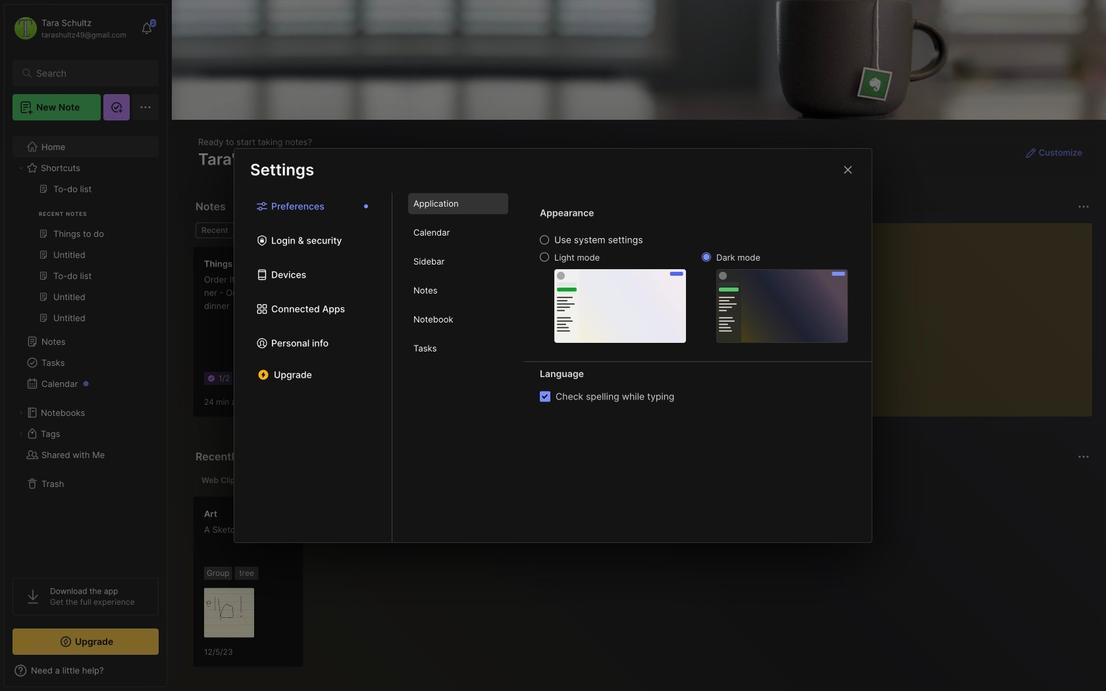 Task type: describe. For each thing, give the bounding box(es) containing it.
Start writing… text field
[[815, 223, 1092, 406]]

Search text field
[[36, 67, 141, 80]]

expand notebooks image
[[17, 409, 25, 417]]

group inside tree
[[13, 178, 158, 336]]

thumbnail image
[[204, 588, 254, 638]]

tree inside main element
[[5, 128, 167, 566]]



Task type: vqa. For each thing, say whether or not it's contained in the screenshot.
Copy Internal Link LINK
no



Task type: locate. For each thing, give the bounding box(es) containing it.
none search field inside main element
[[36, 65, 141, 81]]

row group
[[193, 246, 1106, 425]]

None radio
[[540, 235, 549, 245], [702, 253, 711, 262], [540, 235, 549, 245], [702, 253, 711, 262]]

tab list
[[234, 193, 392, 543], [392, 193, 524, 543], [196, 223, 783, 238], [196, 473, 1088, 489]]

expand tags image
[[17, 430, 25, 438]]

group
[[13, 178, 158, 336]]

close image
[[840, 162, 856, 178]]

None radio
[[540, 253, 549, 262]]

None checkbox
[[540, 391, 551, 402]]

None search field
[[36, 65, 141, 81]]

main element
[[0, 0, 171, 691]]

tab
[[408, 193, 508, 214], [408, 222, 508, 243], [196, 223, 234, 238], [240, 223, 293, 238], [408, 251, 508, 272], [408, 280, 508, 301], [408, 309, 508, 330], [408, 338, 508, 359], [196, 473, 246, 489], [251, 473, 291, 489]]

option group
[[540, 234, 848, 343]]

tree
[[5, 128, 167, 566]]



